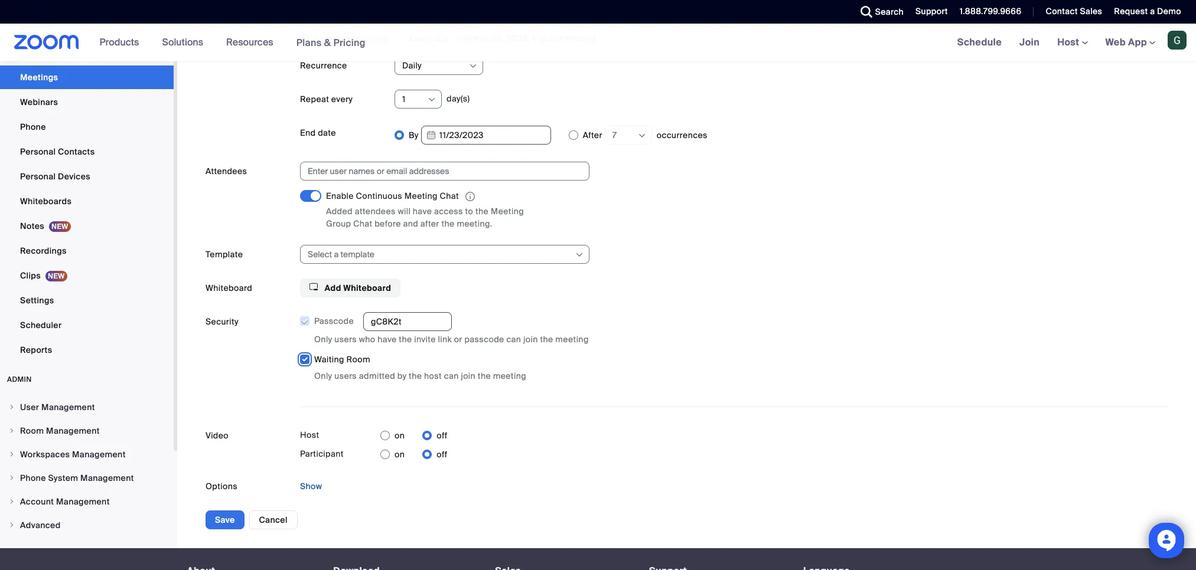 Task type: vqa. For each thing, say whether or not it's contained in the screenshot.
bottommost the 7
yes



Task type: locate. For each thing, give the bounding box(es) containing it.
2 right image from the top
[[8, 475, 15, 482]]

0 horizontal spatial 7
[[532, 33, 536, 44]]

banner
[[0, 24, 1196, 62]]

room
[[346, 355, 370, 365], [20, 426, 44, 437]]

right image left advanced at bottom
[[8, 522, 15, 530]]

off down host 'option group'
[[437, 450, 447, 460]]

only for only users admitted by the host can join the meeting
[[314, 371, 332, 382]]

management up phone system management menu item
[[72, 450, 126, 460]]

join right passcode
[[523, 335, 538, 345]]

1 vertical spatial room
[[20, 426, 44, 437]]

2 horizontal spatial meeting
[[555, 335, 589, 345]]

contact
[[1046, 6, 1078, 17]]

have right who
[[378, 335, 397, 345]]

1 horizontal spatial host
[[1057, 36, 1082, 48]]

personal inside the personal devices link
[[20, 172, 56, 182]]

scheduler link
[[0, 314, 174, 338]]

host
[[1057, 36, 1082, 48], [300, 430, 319, 441]]

plans & pricing link
[[296, 36, 366, 49], [296, 36, 366, 49]]

every
[[331, 94, 353, 105]]

phone inside personal menu menu
[[20, 122, 46, 133]]

users up waiting room
[[334, 335, 357, 345]]

after
[[583, 130, 602, 141]]

0 vertical spatial only
[[314, 335, 332, 345]]

0 horizontal spatial chat
[[353, 219, 372, 229]]

daily
[[402, 60, 422, 71]]

personal contacts
[[20, 147, 95, 157]]

join right host
[[461, 371, 476, 382]]

passcode
[[465, 335, 504, 345]]

admin menu menu
[[0, 397, 174, 538]]

have inside added attendees will have access to the meeting group chat before and after the meeting.
[[413, 206, 432, 217]]

cancel
[[259, 515, 287, 526]]

2 right image from the top
[[8, 452, 15, 459]]

save button
[[206, 511, 244, 530]]

2 off from the top
[[437, 450, 447, 460]]

1 right image from the top
[[8, 404, 15, 411]]

show options image inside end date option group
[[637, 131, 647, 141]]

meeting up added attendees will have access to the meeting group chat before and after the meeting.
[[404, 191, 438, 201]]

management up advanced menu item
[[56, 497, 110, 508]]

2 only from the top
[[314, 371, 332, 382]]

right image
[[8, 428, 15, 435], [8, 452, 15, 459]]

0 horizontal spatial meeting
[[404, 191, 438, 201]]

1 horizontal spatial whiteboard
[[343, 283, 391, 294]]

personal devices link
[[0, 165, 174, 189]]

meeting inside application
[[404, 191, 438, 201]]

contact sales link
[[1037, 0, 1105, 24], [1046, 6, 1102, 17]]

right image inside advanced menu item
[[8, 522, 15, 530]]

on for host
[[395, 431, 405, 442]]

1 only from the top
[[314, 335, 332, 345]]

1 horizontal spatial can
[[506, 335, 521, 345]]

add whiteboard
[[323, 283, 391, 294]]

nov
[[474, 33, 490, 44]]

settings link
[[0, 289, 174, 313]]

can right passcode
[[506, 335, 521, 345]]

host down contact sales
[[1057, 36, 1082, 48]]

right image inside account management menu item
[[8, 499, 15, 506]]

on inside participant option group
[[395, 450, 405, 460]]

phone for phone system management
[[20, 473, 46, 484]]

right image inside phone system management menu item
[[8, 475, 15, 482]]

personal menu menu
[[0, 16, 174, 364]]

chat up access
[[440, 191, 459, 201]]

1 vertical spatial meeting
[[491, 206, 524, 217]]

devices
[[58, 172, 90, 182]]

support link
[[907, 0, 951, 24], [916, 6, 948, 17]]

account management menu item
[[0, 491, 174, 514]]

0 vertical spatial personal
[[20, 147, 56, 157]]

0 vertical spatial off
[[437, 431, 447, 442]]

off inside host 'option group'
[[437, 431, 447, 442]]

room inside room management menu item
[[20, 426, 44, 437]]

heading
[[187, 567, 312, 571], [333, 567, 474, 571], [495, 567, 628, 571], [649, 567, 782, 571]]

phone system management
[[20, 473, 134, 484]]

1 horizontal spatial have
[[413, 206, 432, 217]]

room inside security group
[[346, 355, 370, 365]]

right image left system
[[8, 475, 15, 482]]

1 vertical spatial chat
[[353, 219, 372, 229]]

whiteboard right "add"
[[343, 283, 391, 294]]

on for participant
[[395, 450, 405, 460]]

0 vertical spatial phone
[[20, 122, 46, 133]]

0 vertical spatial join
[[523, 335, 538, 345]]

2 vertical spatial show options image
[[575, 251, 584, 260]]

advanced
[[20, 521, 61, 531]]

repeat
[[300, 94, 329, 105]]

right image for phone
[[8, 475, 15, 482]]

select meeting template text field
[[308, 246, 574, 264]]

off up participant option group
[[437, 431, 447, 442]]

users for who
[[334, 335, 357, 345]]

meeting
[[356, 33, 389, 44], [555, 335, 589, 345], [493, 371, 526, 382]]

added
[[326, 206, 353, 217]]

phone link
[[0, 115, 174, 139]]

none text field inside security group
[[363, 313, 452, 332]]

host up participant
[[300, 430, 319, 441]]

1 horizontal spatial meeting
[[491, 206, 524, 217]]

right image inside user management menu item
[[8, 404, 15, 411]]

security
[[206, 317, 239, 327]]

passcode
[[314, 316, 354, 327]]

0 vertical spatial room
[[346, 355, 370, 365]]

0 horizontal spatial host
[[300, 430, 319, 441]]

1
[[402, 94, 406, 105]]

repeat every
[[300, 94, 353, 105]]

management for room management
[[46, 426, 100, 437]]

&
[[324, 36, 331, 49]]

right image left room management
[[8, 428, 15, 435]]

2 phone from the top
[[20, 473, 46, 484]]

0 horizontal spatial meeting
[[356, 33, 389, 44]]

until
[[453, 33, 471, 44]]

7 right after
[[612, 130, 617, 141]]

only users admitted by the host can join the meeting
[[314, 371, 526, 382]]

0 vertical spatial host
[[1057, 36, 1082, 48]]

show options image for daily
[[468, 61, 478, 71]]

personal up the personal devices
[[20, 147, 56, 157]]

enable continuous meeting chat application
[[326, 190, 550, 203]]

1 phone from the top
[[20, 122, 46, 133]]

right image inside room management menu item
[[8, 428, 15, 435]]

room down who
[[346, 355, 370, 365]]

chat down attendees
[[353, 219, 372, 229]]

management
[[41, 403, 95, 413], [46, 426, 100, 437], [72, 450, 126, 460], [80, 473, 134, 484], [56, 497, 110, 508]]

options
[[206, 482, 237, 492]]

have inside security group
[[378, 335, 397, 345]]

whiteboards
[[20, 196, 72, 207]]

7 button
[[612, 126, 648, 144]]

advanced menu item
[[0, 515, 174, 537]]

only down waiting
[[314, 371, 332, 382]]

app
[[1128, 36, 1147, 48]]

personal contacts link
[[0, 140, 174, 164]]

right image left account
[[8, 499, 15, 506]]

on inside host 'option group'
[[395, 431, 405, 442]]

meeting.
[[457, 219, 492, 229]]

search
[[875, 6, 904, 17]]

learn more about enable continuous meeting chat image
[[462, 192, 478, 202]]

1 horizontal spatial 7
[[612, 130, 617, 141]]

1 vertical spatial host
[[300, 430, 319, 441]]

invite
[[414, 335, 436, 345]]

add whiteboard button
[[300, 279, 401, 298]]

1 vertical spatial have
[[378, 335, 397, 345]]

attendees
[[355, 206, 396, 217]]

1 vertical spatial can
[[444, 371, 459, 382]]

1 vertical spatial only
[[314, 371, 332, 382]]

0 vertical spatial users
[[334, 335, 357, 345]]

webinars link
[[0, 91, 174, 114]]

whiteboard
[[206, 283, 252, 294], [343, 283, 391, 294]]

a
[[1150, 6, 1155, 17]]

only
[[314, 335, 332, 345], [314, 371, 332, 382]]

0 vertical spatial right image
[[8, 428, 15, 435]]

None text field
[[363, 313, 452, 332]]

user management menu item
[[0, 397, 174, 419]]

only users who have the invite link or passcode can join the meeting
[[314, 335, 589, 345]]

product information navigation
[[91, 24, 374, 62]]

users
[[334, 335, 357, 345], [334, 371, 357, 382]]

2 whiteboard from the left
[[343, 283, 391, 294]]

1 vertical spatial meeting
[[555, 335, 589, 345]]

0 vertical spatial meeting
[[356, 33, 389, 44]]

profile picture image
[[1168, 31, 1187, 50]]

1 whiteboard from the left
[[206, 283, 252, 294]]

personal
[[20, 147, 56, 157], [20, 172, 56, 182]]

join
[[523, 335, 538, 345], [461, 371, 476, 382]]

1 vertical spatial personal
[[20, 172, 56, 182]]

1 vertical spatial show options image
[[637, 131, 647, 141]]

off inside participant option group
[[437, 450, 447, 460]]

on down host 'option group'
[[395, 450, 405, 460]]

0 vertical spatial chat
[[440, 191, 459, 201]]

chat
[[440, 191, 459, 201], [353, 219, 372, 229]]

0 horizontal spatial show options image
[[468, 61, 478, 71]]

users down waiting room
[[334, 371, 357, 382]]

by
[[409, 130, 419, 141]]

1 vertical spatial right image
[[8, 452, 15, 459]]

1 vertical spatial join
[[461, 371, 476, 382]]

request a demo link
[[1105, 0, 1196, 24], [1114, 6, 1181, 17]]

right image
[[8, 404, 15, 411], [8, 475, 15, 482], [8, 499, 15, 506], [8, 522, 15, 530]]

meeting
[[404, 191, 438, 201], [491, 206, 524, 217]]

7 right 2023, at the top of the page
[[532, 33, 536, 44]]

can right host
[[444, 371, 459, 382]]

host inside meetings "navigation"
[[1057, 36, 1082, 48]]

scheduler
[[20, 320, 62, 331]]

recordings
[[20, 246, 67, 257]]

2 horizontal spatial show options image
[[637, 131, 647, 141]]

personal inside 'personal contacts' link
[[20, 147, 56, 157]]

have
[[413, 206, 432, 217], [378, 335, 397, 345]]

0 horizontal spatial have
[[378, 335, 397, 345]]

phone inside menu item
[[20, 473, 46, 484]]

0 vertical spatial meeting
[[404, 191, 438, 201]]

management inside menu item
[[46, 426, 100, 437]]

0 vertical spatial on
[[395, 431, 405, 442]]

2 on from the top
[[395, 450, 405, 460]]

off
[[437, 431, 447, 442], [437, 450, 447, 460]]

4 heading from the left
[[649, 567, 782, 571]]

1 vertical spatial phone
[[20, 473, 46, 484]]

1 off from the top
[[437, 431, 447, 442]]

1 vertical spatial 7
[[612, 130, 617, 141]]

right image inside workspaces management menu item
[[8, 452, 15, 459]]

who
[[359, 335, 375, 345]]

1 on from the top
[[395, 431, 405, 442]]

management up workspaces management
[[46, 426, 100, 437]]

have for the
[[378, 335, 397, 345]]

right image left workspaces
[[8, 452, 15, 459]]

video
[[206, 431, 229, 442]]

workspaces management menu item
[[0, 444, 174, 466]]

off for participant
[[437, 450, 447, 460]]

1 horizontal spatial meeting
[[493, 371, 526, 382]]

waiting room
[[314, 355, 370, 365]]

0 vertical spatial 7
[[532, 33, 536, 44]]

can
[[506, 335, 521, 345], [444, 371, 459, 382]]

phone up account
[[20, 473, 46, 484]]

2 personal from the top
[[20, 172, 56, 182]]

meeting up meeting.
[[491, 206, 524, 217]]

room down user
[[20, 426, 44, 437]]

host option group
[[380, 427, 447, 446]]

1 horizontal spatial room
[[346, 355, 370, 365]]

enable continuous meeting chat
[[326, 191, 459, 201]]

1 right image from the top
[[8, 428, 15, 435]]

meetings navigation
[[948, 24, 1196, 62]]

personal up whiteboards at the left top of page
[[20, 172, 56, 182]]

0 horizontal spatial room
[[20, 426, 44, 437]]

0 horizontal spatial whiteboard
[[206, 283, 252, 294]]

products
[[100, 36, 139, 48]]

meeting inside added attendees will have access to the meeting group chat before and after the meeting.
[[491, 206, 524, 217]]

1 personal from the top
[[20, 147, 56, 157]]

day(s)
[[447, 93, 470, 104]]

1 horizontal spatial chat
[[440, 191, 459, 201]]

show options image
[[468, 61, 478, 71], [637, 131, 647, 141], [575, 251, 584, 260]]

3 right image from the top
[[8, 499, 15, 506]]

cancel button
[[249, 511, 298, 530]]

phone down webinars on the left top
[[20, 122, 46, 133]]

day,
[[434, 33, 451, 44]]

on up participant option group
[[395, 431, 405, 442]]

2 users from the top
[[334, 371, 357, 382]]

personal devices
[[20, 172, 90, 182]]

0 vertical spatial show options image
[[468, 61, 478, 71]]

management up room management
[[41, 403, 95, 413]]

whiteboard down template
[[206, 283, 252, 294]]

right image left user
[[8, 404, 15, 411]]

only up waiting
[[314, 335, 332, 345]]

1 users from the top
[[334, 335, 357, 345]]

show button
[[300, 478, 322, 496]]

1 vertical spatial users
[[334, 371, 357, 382]]

show
[[300, 482, 322, 492]]

1 vertical spatial off
[[437, 450, 447, 460]]

resources button
[[226, 24, 279, 61]]

have up after
[[413, 206, 432, 217]]

0 vertical spatial have
[[413, 206, 432, 217]]

4 right image from the top
[[8, 522, 15, 530]]

1 vertical spatial on
[[395, 450, 405, 460]]



Task type: describe. For each thing, give the bounding box(es) containing it.
right image for workspaces management
[[8, 452, 15, 459]]

support
[[916, 6, 948, 17]]

show options image for 7
[[637, 131, 647, 141]]

added attendees will have access to the meeting group chat before and after the meeting.
[[326, 206, 524, 229]]

to
[[465, 206, 473, 217]]

search button
[[852, 0, 907, 24]]

right image for user
[[8, 404, 15, 411]]

sales
[[1080, 6, 1102, 17]]

host button
[[1057, 36, 1088, 48]]

7 inside dropdown button
[[612, 130, 617, 141]]

or
[[454, 335, 462, 345]]

Persistent Chat, enter email address,Enter user names or email addresses text field
[[308, 162, 571, 180]]

right image for room management
[[8, 428, 15, 435]]

zoom logo image
[[14, 35, 79, 50]]

solutions button
[[162, 24, 209, 61]]

3 heading from the left
[[495, 567, 628, 571]]

group
[[326, 219, 351, 229]]

template
[[206, 249, 243, 260]]

attendees
[[206, 166, 247, 177]]

management for workspaces management
[[72, 450, 126, 460]]

admitted
[[359, 371, 395, 382]]

off for host
[[437, 431, 447, 442]]

1.888.799.9666
[[960, 6, 1022, 17]]

chat inside enable continuous meeting chat application
[[440, 191, 459, 201]]

only for only users who have the invite link or passcode can join the meeting
[[314, 335, 332, 345]]

end date
[[300, 128, 336, 138]]

save
[[215, 515, 235, 526]]

link
[[438, 335, 452, 345]]

every day, until nov 23, 2023, 7 occurrence(s)
[[407, 33, 596, 44]]

solutions
[[162, 36, 203, 48]]

account management
[[20, 497, 110, 508]]

before
[[375, 219, 401, 229]]

1 heading from the left
[[187, 567, 312, 571]]

notes link
[[0, 215, 174, 238]]

1 button
[[402, 90, 438, 108]]

request
[[1114, 6, 1148, 17]]

personal for personal devices
[[20, 172, 56, 182]]

recurring meeting
[[314, 33, 389, 44]]

add
[[325, 283, 341, 294]]

system
[[48, 473, 78, 484]]

reports
[[20, 345, 52, 356]]

management for user management
[[41, 403, 95, 413]]

0 horizontal spatial can
[[444, 371, 459, 382]]

room management
[[20, 426, 100, 437]]

0 vertical spatial can
[[506, 335, 521, 345]]

meetings
[[20, 72, 58, 83]]

request a demo
[[1114, 6, 1181, 17]]

1 horizontal spatial join
[[523, 335, 538, 345]]

1 horizontal spatial show options image
[[575, 251, 584, 260]]

continuous
[[356, 191, 402, 201]]

phone for phone
[[20, 122, 46, 133]]

room management menu item
[[0, 420, 174, 443]]

show options image
[[427, 95, 436, 105]]

and
[[403, 219, 418, 229]]

personal for personal contacts
[[20, 147, 56, 157]]

schedule link
[[948, 24, 1011, 61]]

workspaces
[[20, 450, 70, 460]]

0 horizontal spatial join
[[461, 371, 476, 382]]

23,
[[492, 33, 504, 44]]

reports link
[[0, 339, 174, 362]]

web app
[[1105, 36, 1147, 48]]

contacts
[[58, 147, 95, 157]]

admin
[[7, 375, 32, 385]]

webinars
[[20, 97, 58, 108]]

security group
[[300, 313, 1168, 383]]

right image for account
[[8, 499, 15, 506]]

chat inside added attendees will have access to the meeting group chat before and after the meeting.
[[353, 219, 372, 229]]

2023,
[[506, 33, 530, 44]]

occurrence(s)
[[539, 33, 596, 44]]

clips link
[[0, 264, 174, 288]]

home
[[20, 23, 44, 33]]

notes
[[20, 221, 44, 232]]

participant
[[300, 449, 344, 460]]

2 vertical spatial meeting
[[493, 371, 526, 382]]

host
[[424, 371, 442, 382]]

profile link
[[0, 41, 174, 65]]

by
[[397, 371, 407, 382]]

account
[[20, 497, 54, 508]]

products button
[[100, 24, 144, 61]]

management for account management
[[56, 497, 110, 508]]

after
[[420, 219, 439, 229]]

profile
[[20, 48, 46, 58]]

end date option group
[[395, 123, 1168, 147]]

2 heading from the left
[[333, 567, 474, 571]]

plans
[[296, 36, 322, 49]]

enable
[[326, 191, 354, 201]]

join link
[[1011, 24, 1048, 61]]

home link
[[0, 16, 174, 40]]

phone system management menu item
[[0, 467, 174, 490]]

Date Picker text field
[[421, 126, 551, 145]]

user management
[[20, 403, 95, 413]]

settings
[[20, 296, 54, 306]]

whiteboard inside 'button'
[[343, 283, 391, 294]]

clips
[[20, 271, 41, 281]]

date
[[318, 128, 336, 138]]

side navigation navigation
[[0, 0, 177, 549]]

participant option group
[[380, 446, 447, 465]]

web
[[1105, 36, 1126, 48]]

access
[[434, 206, 463, 217]]

have for access
[[413, 206, 432, 217]]

join
[[1019, 36, 1040, 48]]

banner containing products
[[0, 24, 1196, 62]]

end
[[300, 128, 316, 138]]

management down workspaces management menu item
[[80, 473, 134, 484]]

users for admitted
[[334, 371, 357, 382]]

workspaces management
[[20, 450, 126, 460]]

schedule
[[957, 36, 1002, 48]]



